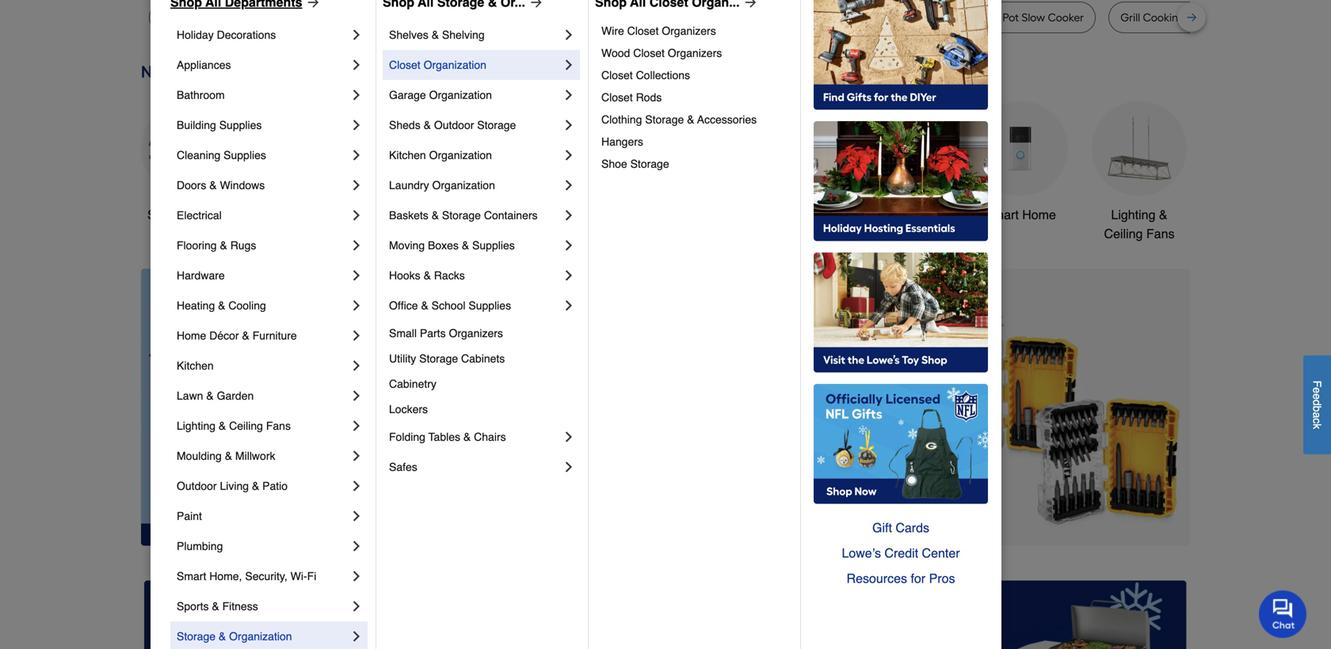 Task type: locate. For each thing, give the bounding box(es) containing it.
closet inside 'link'
[[389, 59, 421, 71]]

0 horizontal spatial crock
[[731, 11, 761, 24]]

organization
[[424, 59, 487, 71], [429, 89, 492, 101], [429, 149, 492, 162], [432, 179, 495, 192], [229, 631, 292, 643]]

f e e d b a c k button
[[1304, 356, 1331, 455]]

plumbing
[[177, 540, 223, 553]]

2 cooker from the left
[[1048, 11, 1084, 24]]

home
[[1022, 208, 1056, 222], [177, 330, 206, 342]]

closet up clothing
[[601, 91, 633, 104]]

heating & cooling
[[177, 300, 266, 312]]

scroll to item #5 image
[[881, 518, 919, 524]]

smart home, security, wi-fi
[[177, 571, 316, 583]]

1 pot from the left
[[764, 11, 780, 24]]

chevron right image for sports & fitness
[[349, 599, 365, 615]]

3 pot from the left
[[918, 11, 934, 24]]

0 horizontal spatial fans
[[266, 420, 291, 433]]

outdoor down 'garage organization'
[[434, 119, 474, 132]]

closet up garage
[[389, 59, 421, 71]]

appliances
[[177, 59, 231, 71]]

outdoor inside outdoor tools & equipment
[[738, 208, 783, 222]]

resources for pros
[[847, 572, 955, 586]]

0 horizontal spatial outdoor
[[177, 480, 217, 493]]

0 horizontal spatial smart
[[177, 571, 206, 583]]

1 vertical spatial organizers
[[668, 47, 722, 59]]

pot for crock pot cooking pot
[[764, 11, 780, 24]]

3 arrow right image from the left
[[740, 0, 759, 10]]

2 arrow right image from the left
[[525, 0, 544, 10]]

closet organization
[[389, 59, 487, 71]]

hangers link
[[601, 131, 789, 153]]

instant
[[880, 11, 915, 24]]

closet rods
[[601, 91, 662, 104]]

outdoor living & patio link
[[177, 472, 349, 502]]

0 horizontal spatial decorations
[[217, 29, 276, 41]]

1 horizontal spatial lighting
[[1111, 208, 1156, 222]]

0 horizontal spatial lighting & ceiling fans link
[[177, 411, 349, 441]]

building
[[177, 119, 216, 132]]

1 crock from the left
[[731, 11, 761, 24]]

organizers up wood closet organizers link
[[662, 25, 716, 37]]

officially licensed n f l gifts. shop now. image
[[814, 384, 988, 505]]

chevron right image for kitchen
[[349, 358, 365, 374]]

kitchen up lawn
[[177, 360, 214, 372]]

organization inside "link"
[[429, 149, 492, 162]]

organizers for small parts organizers
[[449, 327, 503, 340]]

closet down wood
[[601, 69, 633, 82]]

0 vertical spatial smart
[[985, 208, 1019, 222]]

1 vertical spatial ceiling
[[229, 420, 263, 433]]

0 vertical spatial fans
[[1147, 227, 1175, 241]]

closet for closet organization
[[389, 59, 421, 71]]

holiday
[[177, 29, 214, 41]]

scroll to item #4 image
[[843, 518, 881, 524]]

appliances link
[[177, 50, 349, 80]]

chevron right image for flooring & rugs
[[349, 238, 365, 254]]

home décor & furniture link
[[177, 321, 349, 351]]

triple
[[345, 11, 372, 24]]

chevron right image for safes
[[561, 460, 577, 475]]

chevron right image for lighting & ceiling fans
[[349, 418, 365, 434]]

outdoor for outdoor living & patio
[[177, 480, 217, 493]]

supplies
[[219, 119, 262, 132], [224, 149, 266, 162], [472, 239, 515, 252], [469, 300, 511, 312]]

2 vertical spatial organizers
[[449, 327, 503, 340]]

1 vertical spatial lighting
[[177, 420, 216, 433]]

lowe's
[[842, 546, 881, 561]]

chevron right image for hardware
[[349, 268, 365, 284]]

organization for closet organization
[[424, 59, 487, 71]]

hardware
[[177, 269, 225, 282]]

chevron right image for office & school supplies
[[561, 298, 577, 314]]

0 horizontal spatial home
[[177, 330, 206, 342]]

1 vertical spatial bathroom
[[874, 208, 929, 222]]

lighting & ceiling fans
[[1104, 208, 1175, 241], [177, 420, 291, 433]]

ceiling inside lighting & ceiling fans
[[1104, 227, 1143, 241]]

2 e from the top
[[1311, 394, 1324, 400]]

wire closet organizers link
[[601, 20, 789, 42]]

organization for kitchen organization
[[429, 149, 492, 162]]

kitchen organization
[[389, 149, 492, 162]]

chevron right image for bathroom
[[349, 87, 365, 103]]

1 horizontal spatial smart
[[985, 208, 1019, 222]]

gift cards
[[872, 521, 930, 536]]

chevron right image for building supplies
[[349, 117, 365, 133]]

organization up baskets & storage containers
[[432, 179, 495, 192]]

pot for instant pot
[[918, 11, 934, 24]]

outdoor down moulding
[[177, 480, 217, 493]]

0 horizontal spatial tools
[[412, 208, 441, 222]]

folding tables & chairs
[[389, 431, 506, 444]]

storage down garage organization 'link'
[[477, 119, 516, 132]]

0 vertical spatial home
[[1022, 208, 1056, 222]]

tools up equipment on the top
[[787, 208, 816, 222]]

chevron right image for garage organization
[[561, 87, 577, 103]]

sports & fitness
[[177, 601, 258, 613]]

moulding & millwork link
[[177, 441, 349, 472]]

lawn & garden link
[[177, 381, 349, 411]]

1 horizontal spatial ceiling
[[1104, 227, 1143, 241]]

décor
[[209, 330, 239, 342]]

warming
[[1230, 11, 1277, 24]]

supplies up cleaning supplies in the top left of the page
[[219, 119, 262, 132]]

1 horizontal spatial bathroom
[[874, 208, 929, 222]]

1 vertical spatial fans
[[266, 420, 291, 433]]

crock pot cooking pot
[[731, 11, 844, 24]]

1 vertical spatial kitchen
[[177, 360, 214, 372]]

new deals every day during 25 days of deals image
[[141, 59, 1190, 85]]

decorations inside the holiday decorations 'link'
[[217, 29, 276, 41]]

0 vertical spatial organizers
[[662, 25, 716, 37]]

clothing storage & accessories
[[601, 113, 757, 126]]

garden
[[217, 390, 254, 403]]

f e e d b a c k
[[1311, 381, 1324, 430]]

2 crock from the left
[[971, 11, 1000, 24]]

holiday hosting essentials. image
[[814, 121, 988, 242]]

smart for smart home, security, wi-fi
[[177, 571, 206, 583]]

1 horizontal spatial arrow right image
[[525, 0, 544, 10]]

1 horizontal spatial slow
[[1022, 11, 1045, 24]]

chevron right image for baskets & storage containers
[[561, 208, 577, 223]]

kitchen
[[389, 149, 426, 162], [177, 360, 214, 372]]

0 vertical spatial kitchen
[[389, 149, 426, 162]]

chevron right image for doors & windows
[[349, 178, 365, 193]]

kitchen up laundry
[[389, 149, 426, 162]]

microwave
[[474, 11, 529, 24]]

chevron right image for moving boxes & supplies
[[561, 238, 577, 254]]

e up d
[[1311, 388, 1324, 394]]

sheds
[[389, 119, 421, 132]]

plumbing link
[[177, 532, 349, 562]]

smart for smart home
[[985, 208, 1019, 222]]

arrow right image up crock pot cooking pot
[[740, 0, 759, 10]]

chevron right image for laundry organization
[[561, 178, 577, 193]]

organization inside 'link'
[[424, 59, 487, 71]]

storage
[[645, 113, 684, 126], [477, 119, 516, 132], [630, 158, 669, 170], [442, 209, 481, 222], [419, 353, 458, 365], [177, 631, 216, 643]]

outdoor up equipment on the top
[[738, 208, 783, 222]]

closet for closet rods
[[601, 91, 633, 104]]

1 horizontal spatial decorations
[[511, 227, 579, 241]]

storage down hangers
[[630, 158, 669, 170]]

cleaning supplies
[[177, 149, 266, 162]]

cabinets
[[461, 353, 505, 365]]

credit
[[885, 546, 919, 561]]

utility storage cabinets link
[[389, 346, 577, 372]]

0 horizontal spatial kitchen
[[177, 360, 214, 372]]

chevron right image for folding tables & chairs
[[561, 430, 577, 445]]

2 horizontal spatial arrow right image
[[740, 0, 759, 10]]

storage down rods
[[645, 113, 684, 126]]

chevron right image for home décor & furniture
[[349, 328, 365, 344]]

0 vertical spatial lighting & ceiling fans link
[[1092, 101, 1187, 244]]

kitchen link
[[177, 351, 349, 381]]

shoe
[[601, 158, 627, 170]]

0 horizontal spatial cooking
[[783, 11, 825, 24]]

1 horizontal spatial tools
[[787, 208, 816, 222]]

0 vertical spatial decorations
[[217, 29, 276, 41]]

storage inside utility storage cabinets link
[[419, 353, 458, 365]]

kitchen inside "link"
[[389, 149, 426, 162]]

clothing
[[601, 113, 642, 126]]

arrow right image up the holiday decorations 'link'
[[302, 0, 321, 10]]

cabinetry link
[[389, 372, 577, 397]]

supplies inside "link"
[[219, 119, 262, 132]]

decorations inside christmas decorations link
[[511, 227, 579, 241]]

wi-
[[291, 571, 307, 583]]

organization up sheds & outdoor storage
[[429, 89, 492, 101]]

c
[[1311, 419, 1324, 424]]

furniture
[[253, 330, 297, 342]]

1 vertical spatial smart
[[177, 571, 206, 583]]

0 horizontal spatial arrow right image
[[302, 0, 321, 10]]

crock right instant pot
[[971, 11, 1000, 24]]

tables
[[428, 431, 460, 444]]

storage up moving boxes & supplies
[[442, 209, 481, 222]]

organization down shelving
[[424, 59, 487, 71]]

1 cooker from the left
[[401, 11, 437, 24]]

garage
[[389, 89, 426, 101]]

1 tools from the left
[[412, 208, 441, 222]]

organization inside 'link'
[[429, 89, 492, 101]]

decorations down christmas
[[511, 227, 579, 241]]

0 horizontal spatial lighting
[[177, 420, 216, 433]]

organization down sheds & outdoor storage
[[429, 149, 492, 162]]

e up b
[[1311, 394, 1324, 400]]

office & school supplies
[[389, 300, 511, 312]]

0 vertical spatial bathroom
[[177, 89, 225, 101]]

organizers up closet collections link
[[668, 47, 722, 59]]

4 pot from the left
[[1003, 11, 1019, 24]]

deals
[[197, 208, 230, 222]]

up to 35 percent off select small appliances. image
[[500, 581, 831, 650]]

1 vertical spatial outdoor
[[738, 208, 783, 222]]

pot
[[764, 11, 780, 24], [828, 11, 844, 24], [918, 11, 934, 24], [1003, 11, 1019, 24]]

1 horizontal spatial cooking
[[1143, 11, 1185, 24]]

1 horizontal spatial crock
[[971, 11, 1000, 24]]

1 horizontal spatial lighting & ceiling fans
[[1104, 208, 1175, 241]]

chevron right image
[[349, 27, 365, 43], [561, 57, 577, 73], [561, 87, 577, 103], [349, 117, 365, 133], [561, 117, 577, 133], [561, 178, 577, 193], [349, 298, 365, 314], [561, 298, 577, 314], [349, 328, 365, 344], [349, 358, 365, 374], [349, 418, 365, 434], [561, 430, 577, 445], [349, 479, 365, 494], [349, 539, 365, 555], [349, 569, 365, 585]]

living
[[220, 480, 249, 493]]

grill
[[1121, 11, 1140, 24]]

0 vertical spatial lighting
[[1111, 208, 1156, 222]]

organizers for wood closet organizers
[[668, 47, 722, 59]]

tools inside tools link
[[412, 208, 441, 222]]

chevron right image
[[561, 27, 577, 43], [349, 57, 365, 73], [349, 87, 365, 103], [349, 147, 365, 163], [561, 147, 577, 163], [349, 178, 365, 193], [349, 208, 365, 223], [561, 208, 577, 223], [349, 238, 365, 254], [561, 238, 577, 254], [349, 268, 365, 284], [561, 268, 577, 284], [349, 388, 365, 404], [349, 449, 365, 464], [561, 460, 577, 475], [349, 509, 365, 525], [349, 599, 365, 615], [349, 629, 365, 645]]

arrow right image
[[302, 0, 321, 10], [525, 0, 544, 10], [740, 0, 759, 10]]

chat invite button image
[[1259, 590, 1308, 639]]

k
[[1311, 424, 1324, 430]]

fitness
[[222, 601, 258, 613]]

flooring & rugs
[[177, 239, 256, 252]]

2 pot from the left
[[828, 11, 844, 24]]

storage down sports
[[177, 631, 216, 643]]

safes
[[389, 461, 417, 474]]

& inside lighting & ceiling fans
[[1159, 208, 1168, 222]]

moving boxes & supplies link
[[389, 231, 561, 261]]

cooking
[[783, 11, 825, 24], [1143, 11, 1185, 24]]

shop all deals
[[147, 208, 230, 222]]

1 horizontal spatial bathroom link
[[854, 101, 949, 225]]

0 horizontal spatial slow
[[375, 11, 399, 24]]

kitchen for kitchen
[[177, 360, 214, 372]]

1 horizontal spatial outdoor
[[434, 119, 474, 132]]

1 horizontal spatial home
[[1022, 208, 1056, 222]]

organizers up utility storage cabinets link
[[449, 327, 503, 340]]

2 horizontal spatial outdoor
[[738, 208, 783, 222]]

1 vertical spatial decorations
[[511, 227, 579, 241]]

1 horizontal spatial cooker
[[1048, 11, 1084, 24]]

outdoor
[[434, 119, 474, 132], [738, 208, 783, 222], [177, 480, 217, 493]]

home décor & furniture
[[177, 330, 297, 342]]

cooker up shelves
[[401, 11, 437, 24]]

decorations up appliances link
[[217, 29, 276, 41]]

organizers
[[662, 25, 716, 37], [668, 47, 722, 59], [449, 327, 503, 340]]

storage down parts
[[419, 353, 458, 365]]

tools
[[412, 208, 441, 222], [787, 208, 816, 222]]

organization down sports & fitness link
[[229, 631, 292, 643]]

& inside 'link'
[[206, 390, 214, 403]]

visit the lowe's toy shop. image
[[814, 253, 988, 373]]

e
[[1311, 388, 1324, 394], [1311, 394, 1324, 400]]

0 horizontal spatial ceiling
[[229, 420, 263, 433]]

1 horizontal spatial kitchen
[[389, 149, 426, 162]]

hooks & racks link
[[389, 261, 561, 291]]

2 vertical spatial outdoor
[[177, 480, 217, 493]]

utility storage cabinets
[[389, 353, 505, 365]]

find gifts for the diyer. image
[[814, 0, 988, 110]]

2 tools from the left
[[787, 208, 816, 222]]

cooker left 'grill'
[[1048, 11, 1084, 24]]

0 horizontal spatial cooker
[[401, 11, 437, 24]]

chevron right image for shelves & shelving
[[561, 27, 577, 43]]

crock up wood closet organizers link
[[731, 11, 761, 24]]

slow
[[375, 11, 399, 24], [1022, 11, 1045, 24]]

chevron right image for moulding & millwork
[[349, 449, 365, 464]]

0 vertical spatial ceiling
[[1104, 227, 1143, 241]]

lawn
[[177, 390, 203, 403]]

1 horizontal spatial lighting & ceiling fans link
[[1092, 101, 1187, 244]]

1 vertical spatial lighting & ceiling fans
[[177, 420, 291, 433]]

tools down 'laundry organization'
[[412, 208, 441, 222]]

0 vertical spatial outdoor
[[434, 119, 474, 132]]

closet
[[627, 25, 659, 37], [633, 47, 665, 59], [389, 59, 421, 71], [601, 69, 633, 82], [601, 91, 633, 104]]

chevron right image for lawn & garden
[[349, 388, 365, 404]]

small
[[389, 327, 417, 340]]

baskets & storage containers link
[[389, 200, 561, 231]]

arrow right image up microwave countertop
[[525, 0, 544, 10]]

2 slow from the left
[[1022, 11, 1045, 24]]

wood
[[601, 47, 630, 59]]

0 horizontal spatial lighting & ceiling fans
[[177, 420, 291, 433]]

storage inside storage & organization link
[[177, 631, 216, 643]]

garage organization link
[[389, 80, 561, 110]]



Task type: describe. For each thing, give the bounding box(es) containing it.
lighting inside lighting & ceiling fans
[[1111, 208, 1156, 222]]

0 horizontal spatial bathroom
[[177, 89, 225, 101]]

lockers
[[389, 403, 428, 416]]

hardware link
[[177, 261, 349, 291]]

closet collections link
[[601, 64, 789, 86]]

crock pot slow cooker
[[971, 11, 1084, 24]]

office & school supplies link
[[389, 291, 561, 321]]

chevron right image for outdoor living & patio
[[349, 479, 365, 494]]

christmas
[[517, 208, 574, 222]]

chevron right image for electrical
[[349, 208, 365, 223]]

lowe's credit center
[[842, 546, 960, 561]]

building supplies
[[177, 119, 262, 132]]

paint link
[[177, 502, 349, 532]]

safes link
[[389, 452, 561, 483]]

up to 50 percent off select tools and accessories. image
[[422, 269, 1190, 546]]

shelves & shelving
[[389, 29, 485, 41]]

closet up closet collections
[[633, 47, 665, 59]]

storage & organization
[[177, 631, 292, 643]]

laundry
[[389, 179, 429, 192]]

arrow right image
[[1161, 408, 1177, 423]]

moulding & millwork
[[177, 450, 275, 463]]

baskets
[[389, 209, 429, 222]]

get up to 2 free select tools or batteries when you buy 1 with select purchases. image
[[144, 581, 475, 650]]

parts
[[420, 327, 446, 340]]

sports & fitness link
[[177, 592, 349, 622]]

f
[[1311, 381, 1324, 388]]

flooring
[[177, 239, 217, 252]]

chevron right image for hooks & racks
[[561, 268, 577, 284]]

chairs
[[474, 431, 506, 444]]

tools inside outdoor tools & equipment
[[787, 208, 816, 222]]

chevron right image for appliances
[[349, 57, 365, 73]]

chevron right image for heating & cooling
[[349, 298, 365, 314]]

doors & windows
[[177, 179, 265, 192]]

center
[[922, 546, 960, 561]]

scroll to item #2 image
[[764, 518, 802, 524]]

grill cooking grate & warming rack
[[1121, 11, 1304, 24]]

up to 30 percent off select grills and accessories. image
[[856, 581, 1187, 650]]

1 arrow right image from the left
[[302, 0, 321, 10]]

supplies down containers
[[472, 239, 515, 252]]

grate
[[1188, 11, 1217, 24]]

accessories
[[697, 113, 757, 126]]

1 horizontal spatial fans
[[1147, 227, 1175, 241]]

folding tables & chairs link
[[389, 422, 561, 452]]

storage inside baskets & storage containers link
[[442, 209, 481, 222]]

home,
[[209, 571, 242, 583]]

closet up the wood closet organizers
[[627, 25, 659, 37]]

small parts organizers link
[[389, 321, 577, 346]]

outdoor living & patio
[[177, 480, 288, 493]]

folding
[[389, 431, 425, 444]]

closet for closet collections
[[601, 69, 633, 82]]

for
[[911, 572, 926, 586]]

outdoor tools & equipment link
[[735, 101, 830, 244]]

storage inside clothing storage & accessories link
[[645, 113, 684, 126]]

kitchen organization link
[[389, 140, 561, 170]]

wood closet organizers
[[601, 47, 722, 59]]

storage inside the sheds & outdoor storage link
[[477, 119, 516, 132]]

shop all deals link
[[141, 101, 236, 225]]

chevron right image for cleaning supplies
[[349, 147, 365, 163]]

1 vertical spatial home
[[177, 330, 206, 342]]

sheds & outdoor storage link
[[389, 110, 561, 140]]

wire closet organizers
[[601, 25, 716, 37]]

containers
[[484, 209, 538, 222]]

laundry organization
[[389, 179, 495, 192]]

paint
[[177, 510, 202, 523]]

organizers for wire closet organizers
[[662, 25, 716, 37]]

1 vertical spatial lighting & ceiling fans link
[[177, 411, 349, 441]]

organization for laundry organization
[[432, 179, 495, 192]]

millwork
[[235, 450, 275, 463]]

chevron right image for kitchen organization
[[561, 147, 577, 163]]

1 e from the top
[[1311, 388, 1324, 394]]

rods
[[636, 91, 662, 104]]

holiday decorations
[[177, 29, 276, 41]]

building supplies link
[[177, 110, 349, 140]]

chevron right image for storage & organization
[[349, 629, 365, 645]]

closet organization link
[[389, 50, 561, 80]]

shoe storage link
[[601, 153, 789, 175]]

d
[[1311, 400, 1324, 406]]

chevron right image for plumbing
[[349, 539, 365, 555]]

supplies up small parts organizers link
[[469, 300, 511, 312]]

clothing storage & accessories link
[[601, 109, 789, 131]]

outdoor tools & equipment
[[738, 208, 828, 241]]

organization for garage organization
[[429, 89, 492, 101]]

1 slow from the left
[[375, 11, 399, 24]]

0 vertical spatial lighting & ceiling fans
[[1104, 208, 1175, 241]]

garage organization
[[389, 89, 492, 101]]

collections
[[636, 69, 690, 82]]

0 horizontal spatial bathroom link
[[177, 80, 349, 110]]

kitchen for kitchen organization
[[389, 149, 426, 162]]

smart home
[[985, 208, 1056, 222]]

doors
[[177, 179, 206, 192]]

chevron right image for paint
[[349, 509, 365, 525]]

2 cooking from the left
[[1143, 11, 1185, 24]]

pros
[[929, 572, 955, 586]]

shop
[[147, 208, 177, 222]]

shop these last-minute gifts. $99 or less. quantities are limited and won't last. image
[[141, 269, 397, 546]]

small parts organizers
[[389, 327, 503, 340]]

pot for crock pot slow cooker
[[1003, 11, 1019, 24]]

countertop
[[531, 11, 589, 24]]

storage & organization link
[[177, 622, 349, 650]]

decorations for holiday
[[217, 29, 276, 41]]

chevron right image for closet organization
[[561, 57, 577, 73]]

chevron right image for holiday decorations
[[349, 27, 365, 43]]

chevron right image for smart home, security, wi-fi
[[349, 569, 365, 585]]

crock for crock pot slow cooker
[[971, 11, 1000, 24]]

closet rods link
[[601, 86, 789, 109]]

shelves & shelving link
[[389, 20, 561, 50]]

resources
[[847, 572, 907, 586]]

supplies up windows
[[224, 149, 266, 162]]

electrical
[[177, 209, 222, 222]]

heating & cooling link
[[177, 291, 349, 321]]

christmas decorations link
[[498, 101, 593, 244]]

hooks & racks
[[389, 269, 465, 282]]

storage inside shoe storage link
[[630, 158, 669, 170]]

microwave countertop
[[474, 11, 589, 24]]

security,
[[245, 571, 287, 583]]

a
[[1311, 412, 1324, 419]]

& inside outdoor tools & equipment
[[820, 208, 828, 222]]

crock for crock pot cooking pot
[[731, 11, 761, 24]]

decorations for christmas
[[511, 227, 579, 241]]

boxes
[[428, 239, 459, 252]]

rack
[[1280, 11, 1304, 24]]

smart home link
[[973, 101, 1068, 225]]

outdoor for outdoor tools & equipment
[[738, 208, 783, 222]]

fi
[[307, 571, 316, 583]]

1 cooking from the left
[[783, 11, 825, 24]]

chevron right image for sheds & outdoor storage
[[561, 117, 577, 133]]

lowe's credit center link
[[814, 541, 988, 567]]

school
[[432, 300, 466, 312]]



Task type: vqa. For each thing, say whether or not it's contained in the screenshot.
Laundry Organization
yes



